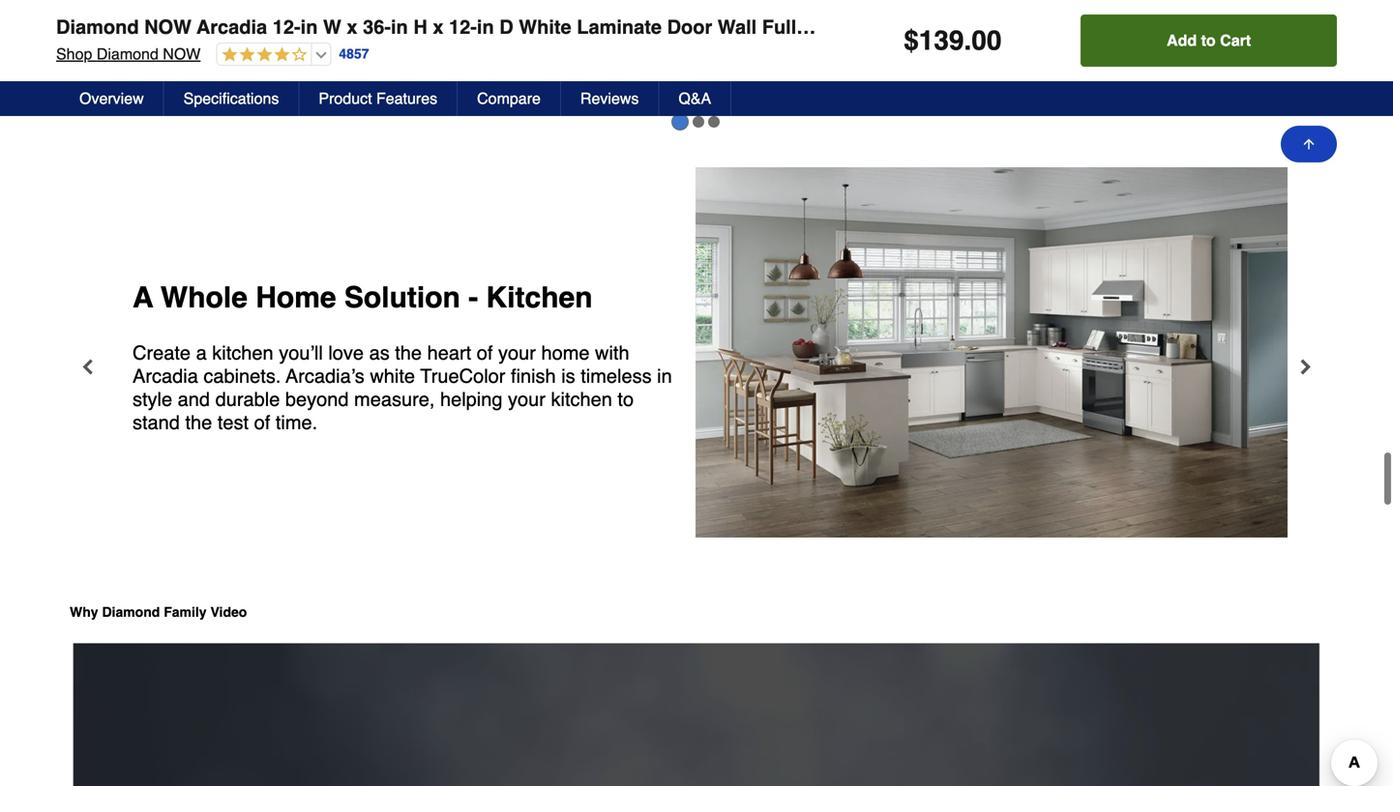 Task type: locate. For each thing, give the bounding box(es) containing it.
now up solution
[[163, 45, 201, 63]]

2 in from the left
[[391, 16, 408, 38]]

shop
[[56, 45, 92, 63]]

diamond up shop
[[56, 16, 139, 38]]

w
[[323, 16, 341, 38]]

to
[[1201, 31, 1216, 49]]

reviews button
[[561, 81, 659, 116]]

4857
[[339, 46, 369, 62]]

4 stars image
[[217, 46, 307, 64]]

whole
[[83, 81, 123, 97]]

1 vertical spatial diamond
[[97, 45, 159, 63]]

x right h
[[433, 16, 444, 38]]

0 horizontal spatial x
[[347, 16, 358, 38]]

0 horizontal spatial 12-
[[273, 16, 301, 38]]

2 horizontal spatial in
[[477, 16, 494, 38]]

1 in from the left
[[301, 16, 318, 38]]

2 vertical spatial diamond
[[102, 605, 160, 620]]

1 12- from the left
[[273, 16, 301, 38]]

12-
[[273, 16, 301, 38], [449, 16, 477, 38]]

diamond for shop
[[97, 45, 159, 63]]

laminate
[[577, 16, 662, 38]]

3 in from the left
[[477, 16, 494, 38]]

1 horizontal spatial 12-
[[449, 16, 477, 38]]

1 vertical spatial now
[[163, 45, 201, 63]]

specifications
[[184, 89, 279, 107]]

h
[[413, 16, 427, 38]]

.
[[964, 25, 972, 56]]

door right to
[[1226, 16, 1271, 38]]

compare button
[[458, 81, 561, 116]]

12- right h
[[449, 16, 477, 38]]

$
[[904, 25, 919, 56]]

2 door from the left
[[1226, 16, 1271, 38]]

diamond up 'home'
[[97, 45, 159, 63]]

product features
[[319, 89, 437, 107]]

in
[[301, 16, 318, 38], [391, 16, 408, 38], [477, 16, 494, 38]]

d
[[499, 16, 513, 38]]

compare
[[477, 89, 541, 107]]

$ 139 . 00
[[904, 25, 1002, 56]]

12- up the 4 stars image
[[273, 16, 301, 38]]

shaker
[[1156, 16, 1221, 38]]

x right w
[[347, 16, 358, 38]]

a
[[70, 81, 79, 97]]

diamond for why
[[102, 605, 160, 620]]

diamond right why
[[102, 605, 160, 620]]

door
[[667, 16, 712, 38], [1226, 16, 1271, 38]]

solution
[[168, 81, 223, 97]]

add to cart button
[[1081, 15, 1337, 67]]

1 horizontal spatial in
[[391, 16, 408, 38]]

0 horizontal spatial in
[[301, 16, 318, 38]]

reviews
[[580, 89, 639, 107]]

assembled
[[812, 16, 915, 38]]

1 horizontal spatial door
[[1226, 16, 1271, 38]]

x
[[347, 16, 358, 38], [433, 16, 444, 38]]

video
[[210, 605, 247, 620]]

in left 'd' on the top
[[477, 16, 494, 38]]

in left h
[[391, 16, 408, 38]]

now
[[144, 16, 192, 38], [163, 45, 201, 63]]

diamond
[[56, 16, 139, 38], [97, 45, 159, 63], [102, 605, 160, 620]]

door left wall
[[667, 16, 712, 38]]

0 horizontal spatial door
[[667, 16, 712, 38]]

now up shop diamond now
[[144, 16, 192, 38]]

1 horizontal spatial x
[[433, 16, 444, 38]]

in left w
[[301, 16, 318, 38]]



Task type: describe. For each thing, give the bounding box(es) containing it.
139
[[919, 25, 964, 56]]

family
[[164, 605, 207, 620]]

home
[[127, 81, 165, 97]]

white
[[519, 16, 571, 38]]

shop diamond now
[[56, 45, 201, 63]]

specifications button
[[164, 81, 299, 116]]

1 x from the left
[[347, 16, 358, 38]]

0 vertical spatial now
[[144, 16, 192, 38]]

product
[[319, 89, 372, 107]]

why
[[70, 605, 98, 620]]

(recessed
[[997, 16, 1094, 38]]

cart
[[1220, 31, 1251, 49]]

product features button
[[299, 81, 458, 116]]

1 door from the left
[[667, 16, 712, 38]]

cabinet
[[921, 16, 991, 38]]

why diamond family video
[[70, 605, 247, 620]]

fully
[[762, 16, 807, 38]]

arrow up image
[[1301, 136, 1317, 152]]

wall
[[718, 16, 757, 38]]

36-
[[363, 16, 391, 38]]

overview
[[79, 89, 144, 107]]

q&a
[[679, 89, 711, 107]]

0 vertical spatial diamond
[[56, 16, 139, 38]]

diamond now arcadia 12-in w x 36-in h x 12-in d white laminate door wall fully assembled cabinet (recessed panel shaker door style)
[[56, 16, 1329, 38]]

features
[[376, 89, 437, 107]]

overview button
[[60, 81, 164, 116]]

a whole home solution
[[70, 81, 223, 97]]

arcadia
[[197, 16, 267, 38]]

panel
[[1099, 16, 1151, 38]]

2 x from the left
[[433, 16, 444, 38]]

add to cart
[[1167, 31, 1251, 49]]

00
[[972, 25, 1002, 56]]

q&a button
[[659, 81, 732, 116]]

2 12- from the left
[[449, 16, 477, 38]]

add
[[1167, 31, 1197, 49]]

style)
[[1276, 16, 1329, 38]]



Task type: vqa. For each thing, say whether or not it's contained in the screenshot.
Fully
yes



